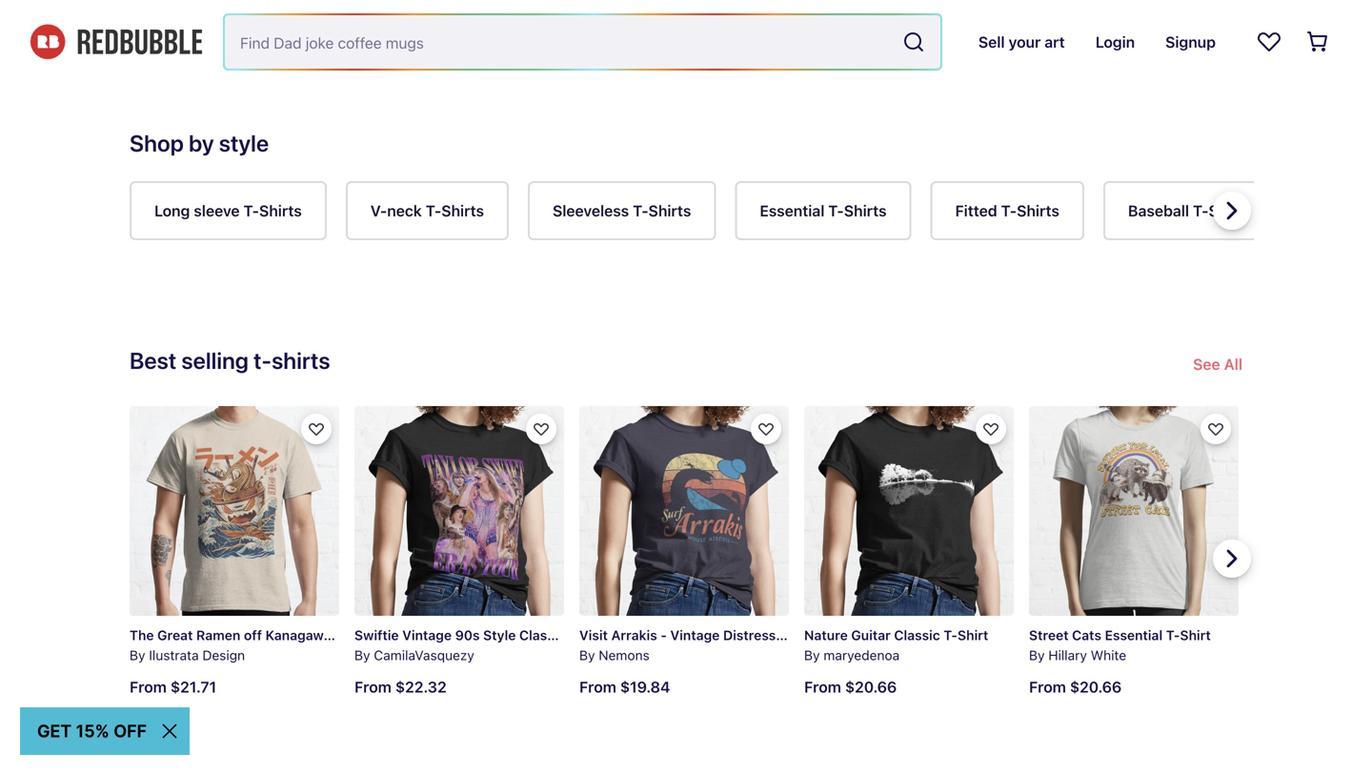 Task type: describe. For each thing, give the bounding box(es) containing it.
long
[[154, 202, 190, 220]]

the
[[130, 627, 154, 643]]

shirt inside the great ramen off kanagawa classic t-shirt by ilustrata design
[[398, 627, 429, 643]]

cats
[[1073, 627, 1102, 643]]

kanagawa
[[266, 627, 331, 643]]

sleeveless t-shirts link
[[528, 181, 716, 240]]

from for by maryedenoa
[[805, 678, 842, 696]]

from $20.66 for hillary
[[1030, 678, 1123, 696]]

shirt inside swiftie vintage 90s style classic t-shirt by camilavasquezy
[[583, 627, 614, 643]]

shirts
[[272, 347, 330, 374]]

swiftie
[[355, 627, 399, 643]]

baseball t-shirts
[[1129, 202, 1252, 220]]

classic inside the great ramen off kanagawa classic t-shirt by ilustrata design
[[335, 627, 381, 643]]

street cats essential t-shirt by hillary white
[[1030, 627, 1212, 663]]

t- inside the street cats essential t-shirt by hillary white
[[1167, 627, 1181, 643]]

nature guitar  classic t-shirt by maryedenoa
[[805, 627, 989, 663]]

ramen
[[196, 627, 241, 643]]

essential inside the street cats essential t-shirt by hillary white
[[1106, 627, 1163, 643]]

shirt inside the street cats essential t-shirt by hillary white
[[1181, 627, 1212, 643]]

from $21.71
[[130, 678, 217, 696]]

hillary
[[1049, 647, 1088, 663]]

shirts for baseball t-shirts
[[1209, 202, 1252, 220]]

swiftie vintage 90s style classic t-shirt by camilavasquezy
[[355, 627, 614, 663]]

by inside the great ramen off kanagawa classic t-shirt by ilustrata design
[[130, 647, 145, 663]]

shirts for essential t-shirts
[[845, 202, 887, 220]]

neck
[[387, 202, 422, 220]]

street
[[1030, 627, 1069, 643]]

off
[[244, 627, 262, 643]]

long sleeve t-shirts link
[[130, 181, 327, 240]]

best
[[130, 347, 177, 374]]

white
[[1091, 647, 1127, 663]]

shirts for sleeveless t-shirts
[[649, 202, 692, 220]]

nemons
[[599, 647, 650, 663]]

redbubble logo image
[[31, 25, 202, 59]]

from $19.84
[[580, 678, 671, 696]]

by
[[189, 130, 214, 156]]

vintage
[[403, 627, 452, 643]]

baseball
[[1129, 202, 1190, 220]]

essential t-shirts link
[[735, 181, 912, 240]]

guitar
[[852, 627, 891, 643]]

$22.32
[[396, 678, 447, 696]]

style
[[219, 130, 269, 156]]



Task type: vqa. For each thing, say whether or not it's contained in the screenshot.
5th PRODUCTS from the left
no



Task type: locate. For each thing, give the bounding box(es) containing it.
sleeve
[[194, 202, 240, 220]]

by down nature
[[805, 647, 820, 663]]

4 shirt from the left
[[1181, 627, 1212, 643]]

$20.66
[[846, 678, 897, 696], [1071, 678, 1123, 696]]

fitted t-shirts
[[956, 202, 1060, 220]]

2 from $20.66 from the left
[[1030, 678, 1123, 696]]

classic right style
[[520, 627, 566, 643]]

style
[[484, 627, 516, 643]]

by inside the street cats essential t-shirt by hillary white
[[1030, 647, 1045, 663]]

classic right guitar
[[895, 627, 941, 643]]

by
[[130, 647, 145, 663], [355, 647, 370, 663], [580, 647, 595, 663], [805, 647, 820, 663], [1030, 647, 1045, 663]]

sleeveless
[[553, 202, 629, 220]]

v-neck t-shirts link
[[346, 181, 509, 240]]

t- inside nature guitar  classic t-shirt by maryedenoa
[[944, 627, 958, 643]]

from $20.66
[[805, 678, 897, 696], [1030, 678, 1123, 696]]

from down by nemons
[[580, 678, 617, 696]]

shirt
[[398, 627, 429, 643], [583, 627, 614, 643], [958, 627, 989, 643], [1181, 627, 1212, 643]]

camilavasquezy
[[374, 647, 475, 663]]

90s
[[455, 627, 480, 643]]

1 classic from the left
[[335, 627, 381, 643]]

5 from from the left
[[1030, 678, 1067, 696]]

2 classic from the left
[[520, 627, 566, 643]]

3 classic from the left
[[895, 627, 941, 643]]

from for by camilavasquezy
[[355, 678, 392, 696]]

2 shirts from the left
[[442, 202, 484, 220]]

from down maryedenoa
[[805, 678, 842, 696]]

None field
[[225, 15, 941, 69]]

4 from from the left
[[805, 678, 842, 696]]

maryedenoa
[[824, 647, 900, 663]]

0 horizontal spatial $20.66
[[846, 678, 897, 696]]

from
[[130, 678, 167, 696], [355, 678, 392, 696], [580, 678, 617, 696], [805, 678, 842, 696], [1030, 678, 1067, 696]]

3 by from the left
[[580, 647, 595, 663]]

from $20.66 down hillary
[[1030, 678, 1123, 696]]

3 shirt from the left
[[958, 627, 989, 643]]

1 horizontal spatial classic
[[520, 627, 566, 643]]

from left $22.32
[[355, 678, 392, 696]]

v-
[[371, 202, 387, 220]]

1 horizontal spatial essential
[[1106, 627, 1163, 643]]

3 shirts from the left
[[649, 202, 692, 220]]

2 horizontal spatial classic
[[895, 627, 941, 643]]

1 from $20.66 from the left
[[805, 678, 897, 696]]

t- inside the great ramen off kanagawa classic t-shirt by ilustrata design
[[384, 627, 398, 643]]

t- inside swiftie vintage 90s style classic t-shirt by camilavasquezy
[[569, 627, 583, 643]]

fitted t-shirts link
[[931, 181, 1085, 240]]

selling
[[181, 347, 249, 374]]

2 $20.66 from the left
[[1071, 678, 1123, 696]]

by nemons
[[580, 647, 650, 663]]

shirt inside nature guitar  classic t-shirt by maryedenoa
[[958, 627, 989, 643]]

2 from from the left
[[355, 678, 392, 696]]

from for by hillary white
[[1030, 678, 1067, 696]]

1 from from the left
[[130, 678, 167, 696]]

by down the "street"
[[1030, 647, 1045, 663]]

$19.84
[[621, 678, 671, 696]]

shop
[[130, 130, 184, 156]]

from for by ilustrata design
[[130, 678, 167, 696]]

$20.66 down maryedenoa
[[846, 678, 897, 696]]

by left nemons
[[580, 647, 595, 663]]

the great ramen off kanagawa classic t-shirt by ilustrata design
[[130, 627, 429, 663]]

1 vertical spatial essential
[[1106, 627, 1163, 643]]

classic inside swiftie vintage 90s style classic t-shirt by camilavasquezy
[[520, 627, 566, 643]]

shirts
[[259, 202, 302, 220], [442, 202, 484, 220], [649, 202, 692, 220], [845, 202, 887, 220], [1017, 202, 1060, 220], [1209, 202, 1252, 220]]

0 horizontal spatial from $20.66
[[805, 678, 897, 696]]

Search term search field
[[225, 15, 895, 69]]

1 shirts from the left
[[259, 202, 302, 220]]

shirts for fitted t-shirts
[[1017, 202, 1060, 220]]

by inside nature guitar  classic t-shirt by maryedenoa
[[805, 647, 820, 663]]

5 shirts from the left
[[1017, 202, 1060, 220]]

ilustrata
[[149, 647, 199, 663]]

6 shirts from the left
[[1209, 202, 1252, 220]]

fitted
[[956, 202, 998, 220]]

best selling t-shirts
[[130, 347, 330, 374]]

from $20.66 down maryedenoa
[[805, 678, 897, 696]]

from $20.66 for maryedenoa
[[805, 678, 897, 696]]

by down the
[[130, 647, 145, 663]]

$20.66 for maryedenoa
[[846, 678, 897, 696]]

1 horizontal spatial $20.66
[[1071, 678, 1123, 696]]

$21.71
[[171, 678, 217, 696]]

v-neck t-shirts
[[371, 202, 484, 220]]

1 by from the left
[[130, 647, 145, 663]]

baseball t-shirts link
[[1104, 181, 1277, 240]]

from $22.32
[[355, 678, 447, 696]]

long sleeve t-shirts
[[154, 202, 302, 220]]

0 vertical spatial essential
[[760, 202, 825, 220]]

0 horizontal spatial essential
[[760, 202, 825, 220]]

by down swiftie
[[355, 647, 370, 663]]

5 by from the left
[[1030, 647, 1045, 663]]

classic inside nature guitar  classic t-shirt by maryedenoa
[[895, 627, 941, 643]]

from for by nemons
[[580, 678, 617, 696]]

sleeveless t-shirts
[[553, 202, 692, 220]]

3 from from the left
[[580, 678, 617, 696]]

classic
[[335, 627, 381, 643], [520, 627, 566, 643], [895, 627, 941, 643]]

1 shirt from the left
[[398, 627, 429, 643]]

4 shirts from the left
[[845, 202, 887, 220]]

1 horizontal spatial from $20.66
[[1030, 678, 1123, 696]]

from down hillary
[[1030, 678, 1067, 696]]

essential
[[760, 202, 825, 220], [1106, 627, 1163, 643]]

$20.66 for hillary
[[1071, 678, 1123, 696]]

t-
[[254, 347, 272, 374]]

shop by style
[[130, 130, 269, 156]]

classic right kanagawa
[[335, 627, 381, 643]]

2 by from the left
[[355, 647, 370, 663]]

nature
[[805, 627, 848, 643]]

t-
[[244, 202, 259, 220], [426, 202, 442, 220], [633, 202, 649, 220], [829, 202, 845, 220], [1002, 202, 1017, 220], [1194, 202, 1209, 220], [384, 627, 398, 643], [569, 627, 583, 643], [944, 627, 958, 643], [1167, 627, 1181, 643]]

from down ilustrata
[[130, 678, 167, 696]]

1 $20.66 from the left
[[846, 678, 897, 696]]

2 shirt from the left
[[583, 627, 614, 643]]

essential t-shirts
[[760, 202, 887, 220]]

0 horizontal spatial classic
[[335, 627, 381, 643]]

$20.66 down white
[[1071, 678, 1123, 696]]

4 by from the left
[[805, 647, 820, 663]]

design
[[203, 647, 245, 663]]

by inside swiftie vintage 90s style classic t-shirt by camilavasquezy
[[355, 647, 370, 663]]

great
[[157, 627, 193, 643]]



